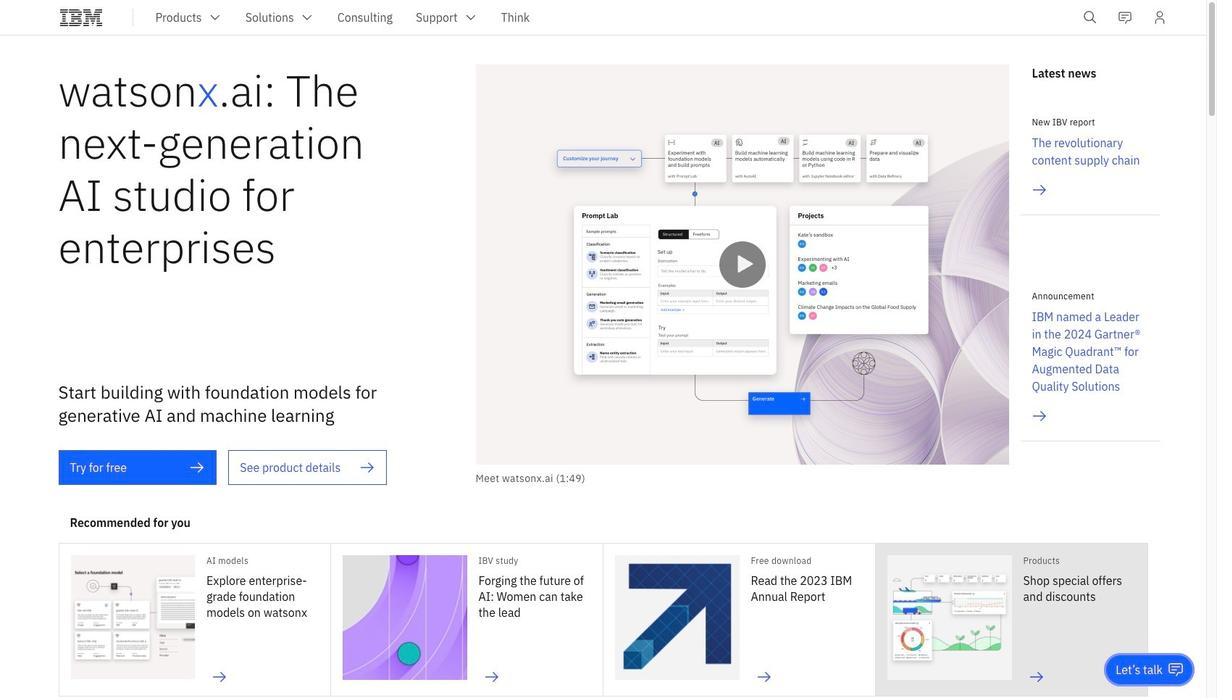Task type: describe. For each thing, give the bounding box(es) containing it.
let's talk element
[[1117, 662, 1164, 678]]



